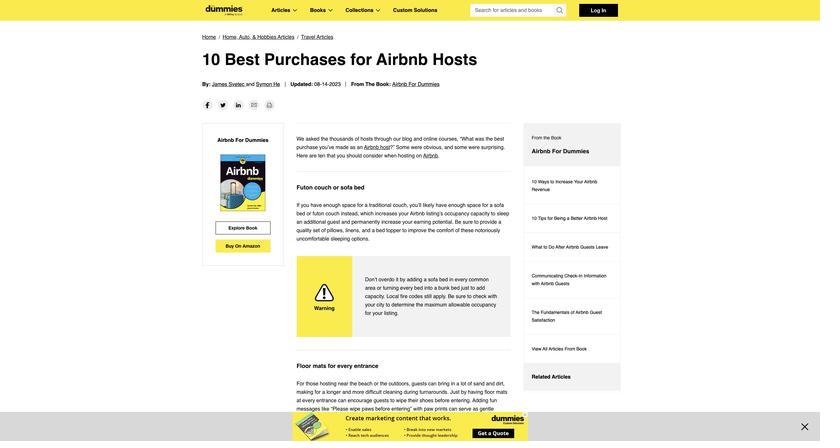 Task type: locate. For each thing, give the bounding box(es) containing it.
as up should
[[350, 145, 356, 150]]

1 horizontal spatial before
[[435, 398, 450, 404]]

host
[[599, 216, 608, 221]]

1 vertical spatial as
[[473, 406, 479, 412]]

0 vertical spatial in
[[602, 7, 607, 13]]

10 left ways
[[532, 179, 537, 184]]

bunk
[[439, 285, 450, 291]]

1 horizontal spatial an
[[357, 145, 363, 150]]

10 inside 10 ways to increase your airbnb revenue
[[532, 179, 537, 184]]

occupancy up potential.
[[445, 211, 470, 217]]

0 vertical spatial before
[[435, 398, 450, 404]]

0 vertical spatial 10
[[202, 50, 220, 69]]

guest
[[590, 310, 602, 315]]

0 vertical spatial hosting
[[398, 153, 415, 159]]

2 horizontal spatial from
[[565, 346, 576, 352]]

book inside airbnb for dummies tab
[[552, 135, 562, 140]]

traditional
[[369, 203, 392, 208]]

0 horizontal spatial dummies
[[245, 137, 269, 143]]

from inside airbnb for dummies tab
[[532, 135, 543, 140]]

1 vertical spatial can
[[338, 398, 347, 404]]

as down adding
[[473, 406, 479, 412]]

and down courses,
[[445, 145, 453, 150]]

0 vertical spatial sure
[[463, 219, 473, 225]]

comfort
[[437, 228, 454, 234]]

a down permanently
[[372, 228, 375, 234]]

1 vertical spatial wipe
[[350, 406, 361, 412]]

floor
[[485, 390, 495, 395]]

1 horizontal spatial enough
[[449, 203, 466, 208]]

in
[[602, 7, 607, 13], [579, 273, 583, 279]]

2 enough from the left
[[449, 203, 466, 208]]

bed down if
[[297, 211, 305, 217]]

of left hosts
[[355, 136, 359, 142]]

of inside we asked the thousands of hosts through our blog and online courses, "what was the best purchase you've made as an
[[355, 136, 359, 142]]

in
[[450, 277, 454, 283], [451, 381, 455, 387]]

log in link
[[580, 4, 618, 17]]

that
[[327, 153, 336, 159]]

sure inside don't overdo it by adding a sofa bed in every common area or turning every bed into a bunk bed just to add capacity. local fire codes still apply. be sure to check with your city to determine the maximum allowable occupancy for your listing.
[[456, 294, 466, 300]]

1 horizontal spatial guests
[[412, 381, 427, 387]]

futon
[[313, 211, 324, 217]]

hosts
[[361, 136, 373, 142]]

guests left leave
[[581, 245, 595, 250]]

airbnb link
[[424, 153, 438, 159]]

1 vertical spatial in
[[579, 273, 583, 279]]

1 vertical spatial you
[[301, 203, 309, 208]]

every up the just
[[455, 277, 468, 283]]

wipe down encourage
[[350, 406, 361, 412]]

for inside don't overdo it by adding a sofa bed in every common area or turning every bed into a bunk bed just to add capacity. local fire codes still apply. be sure to check with your city to determine the maximum allowable occupancy for your listing.
[[365, 311, 371, 316]]

1 horizontal spatial have
[[436, 203, 447, 208]]

beach
[[359, 381, 373, 387]]

serve
[[459, 406, 472, 412]]

1 horizontal spatial hosting
[[398, 153, 415, 159]]

enough up futon
[[324, 203, 341, 208]]

0 horizontal spatial as
[[350, 145, 356, 150]]

0 horizontal spatial be
[[448, 294, 455, 300]]

1 vertical spatial couch
[[326, 211, 340, 217]]

0 horizontal spatial mats
[[313, 363, 327, 369]]

before up prints
[[435, 398, 450, 404]]

occupancy inside if you have enough space for a traditional couch, you'll likely have enough space for a sofa bed or futon couch instead, which increases your airbnb listing's occupancy capacity to sleep an additional guest and permanently increase your earning potential. be sure to provide a quality set of pillows, linens, and a bed topper to improve the comfort of these notoriously uncomfortable sleeping options.
[[445, 211, 470, 217]]

1 horizontal spatial in
[[602, 7, 607, 13]]

1 horizontal spatial be
[[455, 219, 462, 225]]

1 vertical spatial hosting
[[320, 381, 337, 387]]

pillows,
[[327, 228, 344, 234]]

0 horizontal spatial hosting
[[320, 381, 337, 387]]

check
[[473, 294, 487, 300]]

increases
[[375, 211, 398, 217]]

with right check
[[488, 294, 498, 300]]

are
[[309, 153, 317, 159]]

1 were from the left
[[411, 145, 423, 150]]

1 vertical spatial entrance
[[317, 398, 337, 404]]

mats down the dirt,
[[497, 390, 508, 395]]

1 vertical spatial occupancy
[[472, 302, 497, 308]]

in up bunk at bottom
[[450, 277, 454, 283]]

1 horizontal spatial from
[[532, 135, 543, 140]]

guests inside "communicating check-in information with airbnb guests"
[[556, 281, 570, 286]]

articles right travel
[[317, 34, 334, 40]]

0 horizontal spatial occupancy
[[445, 211, 470, 217]]

0 horizontal spatial an
[[297, 219, 303, 225]]

in up just
[[451, 381, 455, 387]]

2 horizontal spatial dummies
[[564, 148, 590, 155]]

0 vertical spatial with
[[532, 281, 540, 286]]

wipe up entering"
[[396, 398, 407, 404]]

group
[[471, 4, 567, 17]]

airbnb inside "communicating check-in information with airbnb guests"
[[541, 281, 554, 286]]

articles right related
[[552, 374, 571, 380]]

1 horizontal spatial can
[[429, 381, 437, 387]]

from for from the book: airbnb for dummies
[[351, 82, 364, 87]]

space up instead, at top left
[[342, 203, 356, 208]]

be up these at the right bottom
[[455, 219, 462, 225]]

with down their
[[414, 406, 423, 412]]

1 horizontal spatial as
[[473, 406, 479, 412]]

or
[[333, 184, 339, 191], [307, 211, 312, 217], [377, 285, 382, 291], [374, 381, 379, 387]]

best
[[495, 136, 504, 142]]

0 vertical spatial be
[[455, 219, 462, 225]]

books
[[310, 7, 326, 13]]

10
[[202, 50, 220, 69], [532, 179, 537, 184], [532, 216, 537, 221]]

of right the 'lot'
[[468, 381, 472, 387]]

0 horizontal spatial with
[[414, 406, 423, 412]]

by:
[[202, 82, 211, 87]]

a down the sleep
[[499, 219, 502, 225]]

with down "communicating"
[[532, 281, 540, 286]]

capacity.
[[365, 294, 385, 300]]

0 vertical spatial can
[[429, 381, 437, 387]]

0 vertical spatial entrance
[[354, 363, 379, 369]]

for inside for those hosting near the beach or the outdoors, guests can bring in a lot of sand and dirt, making for a longer and more difficult cleaning during turnarounds. just by having floor mats at every entrance can encourage guests to wipe their shoes before entering. adding fun messages like "please wipe paws before entering" with paw prints can serve as gentle reminders for the guests.
[[297, 381, 305, 387]]

0 vertical spatial wipe
[[396, 398, 407, 404]]

2 vertical spatial from
[[565, 346, 576, 352]]

0 vertical spatial in
[[450, 277, 454, 283]]

1 horizontal spatial book
[[552, 135, 562, 140]]

have up the listing's
[[436, 203, 447, 208]]

advertisement region
[[524, 92, 621, 172], [293, 412, 528, 441]]

1 horizontal spatial with
[[488, 294, 498, 300]]

can down 'entering.'
[[449, 406, 458, 412]]

sofa up the sleep
[[495, 203, 504, 208]]

articles inside button
[[552, 374, 571, 380]]

to down the just
[[468, 294, 472, 300]]

buy on amazon link
[[216, 240, 271, 253]]

mats inside for those hosting near the beach or the outdoors, guests can bring in a lot of sand and dirt, making for a longer and more difficult cleaning during turnarounds. just by having floor mats at every entrance can encourage guests to wipe their shoes before entering. adding fun messages like "please wipe paws before entering" with paw prints can serve as gentle reminders for the guests.
[[497, 390, 508, 395]]

0 vertical spatial book
[[552, 135, 562, 140]]

common
[[469, 277, 489, 283]]

can up '"please'
[[338, 398, 347, 404]]

we asked the thousands of hosts through our blog and online courses, "what was the best purchase you've made as an
[[297, 136, 504, 150]]

travel
[[301, 34, 316, 40]]

to down cleaning
[[391, 398, 395, 404]]

cookie consent banner dialog
[[0, 418, 821, 441]]

you down made
[[337, 153, 345, 159]]

1 enough from the left
[[324, 203, 341, 208]]

what to do after airbnb guests leave
[[532, 245, 609, 250]]

0 vertical spatial mats
[[313, 363, 327, 369]]

1 horizontal spatial were
[[469, 145, 480, 150]]

couch right futon
[[315, 184, 332, 191]]

book
[[552, 135, 562, 140], [246, 225, 258, 231], [577, 346, 587, 352]]

fun
[[490, 398, 497, 404]]

sofa up instead, at top left
[[341, 184, 353, 191]]

just
[[450, 390, 460, 395]]

were up on
[[411, 145, 423, 150]]

0 horizontal spatial enough
[[324, 203, 341, 208]]

the fundamentals of airbnb guest satisfaction
[[532, 310, 602, 323]]

bed up bunk at bottom
[[440, 277, 448, 283]]

0 vertical spatial guests
[[412, 381, 427, 387]]

airbnb inside the fundamentals of airbnb guest satisfaction
[[576, 310, 589, 315]]

your
[[575, 179, 584, 184]]

an up quality
[[297, 219, 303, 225]]

potential.
[[433, 219, 454, 225]]

0 horizontal spatial have
[[311, 203, 322, 208]]

with inside don't overdo it by adding a sofa bed in every common area or turning every bed into a bunk bed just to add capacity. local fire codes still apply. be sure to check with your city to determine the maximum allowable occupancy for your listing.
[[488, 294, 498, 300]]

space up capacity
[[467, 203, 481, 208]]

and down instead, at top left
[[342, 219, 350, 225]]

custom
[[394, 7, 413, 13]]

0 vertical spatial airbnb for dummies
[[218, 137, 269, 143]]

and
[[246, 82, 255, 87], [414, 136, 422, 142], [445, 145, 453, 150], [342, 219, 350, 225], [362, 228, 371, 234], [486, 381, 495, 387], [343, 390, 351, 395]]

sofa inside don't overdo it by adding a sofa bed in every common area or turning every bed into a bunk bed just to add capacity. local fire codes still apply. be sure to check with your city to determine the maximum allowable occupancy for your listing.
[[428, 277, 438, 283]]

open article categories image
[[293, 9, 297, 12]]

2 horizontal spatial book
[[577, 346, 587, 352]]

turnarounds.
[[420, 390, 449, 395]]

every
[[455, 277, 468, 283], [401, 285, 413, 291], [338, 363, 353, 369], [303, 398, 315, 404]]

airbnb inside if you have enough space for a traditional couch, you'll likely have enough space for a sofa bed or futon couch instead, which increases your airbnb listing's occupancy capacity to sleep an additional guest and permanently increase your earning potential. be sure to provide a quality set of pillows, linens, and a bed topper to improve the comfort of these notoriously uncomfortable sleeping options.
[[410, 211, 425, 217]]

satisfaction
[[532, 318, 556, 323]]

2 vertical spatial book
[[577, 346, 587, 352]]

you inside if you have enough space for a traditional couch, you'll likely have enough space for a sofa bed or futon couch instead, which increases your airbnb listing's occupancy capacity to sleep an additional guest and permanently increase your earning potential. be sure to provide a quality set of pillows, linens, and a bed topper to improve the comfort of these notoriously uncomfortable sleeping options.
[[301, 203, 309, 208]]

1 horizontal spatial airbnb for dummies
[[532, 148, 590, 155]]

home
[[202, 34, 216, 40]]

have up futon
[[311, 203, 322, 208]]

1 vertical spatial be
[[448, 294, 455, 300]]

1 horizontal spatial sofa
[[428, 277, 438, 283]]

some
[[396, 145, 410, 150]]

1 vertical spatial by
[[461, 390, 467, 395]]

near
[[338, 381, 349, 387]]

2 were from the left
[[469, 145, 480, 150]]

airbnb
[[376, 50, 428, 69], [393, 82, 407, 87], [218, 137, 234, 143], [364, 145, 379, 150], [532, 148, 551, 155], [424, 153, 438, 159], [585, 179, 598, 184], [410, 211, 425, 217], [584, 216, 597, 221], [567, 245, 580, 250], [541, 281, 554, 286], [576, 310, 589, 315]]

0 horizontal spatial you
[[301, 203, 309, 208]]

to left the do
[[544, 245, 548, 250]]

sure
[[463, 219, 473, 225], [456, 294, 466, 300]]

apply.
[[433, 294, 447, 300]]

before right paws
[[376, 406, 390, 412]]

airbnb inside tab
[[532, 148, 551, 155]]

be down bunk at bottom
[[448, 294, 455, 300]]

the left book:
[[366, 82, 375, 87]]

it
[[396, 277, 399, 283]]

2 horizontal spatial can
[[449, 406, 458, 412]]

0 vertical spatial as
[[350, 145, 356, 150]]

1 vertical spatial guests
[[556, 281, 570, 286]]

0 vertical spatial you
[[337, 153, 345, 159]]

wipe
[[396, 398, 407, 404], [350, 406, 361, 412]]

0 vertical spatial from
[[351, 82, 364, 87]]

of
[[355, 136, 359, 142], [322, 228, 326, 234], [456, 228, 460, 234], [571, 310, 575, 315], [468, 381, 472, 387]]

2 horizontal spatial with
[[532, 281, 540, 286]]

2 vertical spatial can
[[449, 406, 458, 412]]

you right if
[[301, 203, 309, 208]]

1 horizontal spatial entrance
[[354, 363, 379, 369]]

by down the 'lot'
[[461, 390, 467, 395]]

"please
[[331, 406, 349, 412]]

10 left "tips"
[[532, 216, 537, 221]]

0 vertical spatial by
[[400, 277, 406, 283]]

if you have enough space for a traditional couch, you'll likely have enough space for a sofa bed or futon couch instead, which increases your airbnb listing's occupancy capacity to sleep an additional guest and permanently increase your earning potential. be sure to provide a quality set of pillows, linens, and a bed topper to improve the comfort of these notoriously uncomfortable sleeping options.
[[297, 203, 510, 242]]

hosting down some
[[398, 153, 415, 159]]

2 vertical spatial with
[[414, 406, 423, 412]]

you
[[337, 153, 345, 159], [301, 203, 309, 208]]

your down capacity.
[[365, 302, 375, 308]]

occupancy down check
[[472, 302, 497, 308]]

1 vertical spatial airbnb for dummies
[[532, 148, 590, 155]]

should
[[347, 153, 362, 159]]

hosting up longer
[[320, 381, 337, 387]]

custom solutions link
[[394, 6, 438, 15]]

0 horizontal spatial space
[[342, 203, 356, 208]]

sure up these at the right bottom
[[463, 219, 473, 225]]

an up should
[[357, 145, 363, 150]]

10 ways to increase your airbnb revenue link
[[524, 168, 621, 204]]

here
[[297, 153, 308, 159]]

airbnb host
[[364, 145, 390, 150]]

sure up allowable
[[456, 294, 466, 300]]

can up turnarounds.
[[429, 381, 437, 387]]

sofa inside if you have enough space for a traditional couch, you'll likely have enough space for a sofa bed or futon couch instead, which increases your airbnb listing's occupancy capacity to sleep an additional guest and permanently increase your earning potential. be sure to provide a quality set of pillows, linens, and a bed topper to improve the comfort of these notoriously uncomfortable sleeping options.
[[495, 203, 504, 208]]

10 for 10 ways to increase your airbnb revenue
[[532, 179, 537, 184]]

1 horizontal spatial mats
[[497, 390, 508, 395]]

0 horizontal spatial by
[[400, 277, 406, 283]]

08-
[[315, 82, 322, 87]]

guests down 'difficult'
[[374, 398, 389, 404]]

1 horizontal spatial by
[[461, 390, 467, 395]]

0 horizontal spatial before
[[376, 406, 390, 412]]

guests up the during
[[412, 381, 427, 387]]

before
[[435, 398, 450, 404], [376, 406, 390, 412]]

a right being
[[567, 216, 570, 221]]

explore book
[[229, 225, 258, 231]]

to right ways
[[551, 179, 555, 184]]

home, auto, & hobbies articles
[[223, 34, 295, 40]]

to up the provide
[[492, 211, 496, 217]]

sleeping
[[331, 236, 350, 242]]

the up satisfaction
[[532, 310, 540, 315]]

of inside the fundamentals of airbnb guest satisfaction
[[571, 310, 575, 315]]

to inside for those hosting near the beach or the outdoors, guests can bring in a lot of sand and dirt, making for a longer and more difficult cleaning during turnarounds. just by having floor mats at every entrance can encourage guests to wipe their shoes before entering. adding fun messages like "please wipe paws before entering" with paw prints can serve as gentle reminders for the guests.
[[391, 398, 395, 404]]

1 horizontal spatial occupancy
[[472, 302, 497, 308]]

the inside airbnb for dummies tab
[[544, 135, 550, 140]]

2 vertical spatial dummies
[[564, 148, 590, 155]]

additional
[[304, 219, 326, 225]]

an
[[357, 145, 363, 150], [297, 219, 303, 225]]

0 horizontal spatial from
[[351, 82, 364, 87]]

1 vertical spatial advertisement region
[[293, 412, 528, 441]]

1 horizontal spatial space
[[467, 203, 481, 208]]

the
[[366, 82, 375, 87], [532, 310, 540, 315]]

10 down home
[[202, 50, 220, 69]]

every up 'near'
[[338, 363, 353, 369]]

entrance up beach
[[354, 363, 379, 369]]

in right log
[[602, 7, 607, 13]]

2 vertical spatial 10
[[532, 216, 537, 221]]

sofa up into
[[428, 277, 438, 283]]

with inside "communicating check-in information with airbnb guests"
[[532, 281, 540, 286]]

being
[[555, 216, 566, 221]]

0 vertical spatial guests
[[581, 245, 595, 250]]

0 vertical spatial the
[[366, 82, 375, 87]]

1 vertical spatial 10
[[532, 179, 537, 184]]

guests
[[412, 381, 427, 387], [374, 398, 389, 404]]

2 horizontal spatial sofa
[[495, 203, 504, 208]]

listing.
[[384, 311, 399, 316]]

in inside for those hosting near the beach or the outdoors, guests can bring in a lot of sand and dirt, making for a longer and more difficult cleaning during turnarounds. just by having floor mats at every entrance can encourage guests to wipe their shoes before entering. adding fun messages like "please wipe paws before entering" with paw prints can serve as gentle reminders for the guests.
[[451, 381, 455, 387]]

entrance up 'like'
[[317, 398, 337, 404]]

enough up potential.
[[449, 203, 466, 208]]

made
[[336, 145, 349, 150]]

1 vertical spatial guests
[[374, 398, 389, 404]]

articles right "all"
[[549, 346, 564, 352]]

1 vertical spatial sofa
[[495, 203, 504, 208]]

in inside 'link'
[[602, 7, 607, 13]]

by right it
[[400, 277, 406, 283]]

or inside for those hosting near the beach or the outdoors, guests can bring in a lot of sand and dirt, making for a longer and more difficult cleaning during turnarounds. just by having floor mats at every entrance can encourage guests to wipe their shoes before entering. adding fun messages like "please wipe paws before entering" with paw prints can serve as gentle reminders for the guests.
[[374, 381, 379, 387]]

sure inside if you have enough space for a traditional couch, you'll likely have enough space for a sofa bed or futon couch instead, which increases your airbnb listing's occupancy capacity to sleep an additional guest and permanently increase your earning potential. be sure to provide a quality set of pillows, linens, and a bed topper to improve the comfort of these notoriously uncomfortable sleeping options.
[[463, 219, 473, 225]]

open book categories image
[[329, 9, 333, 12]]

of inside for those hosting near the beach or the outdoors, guests can bring in a lot of sand and dirt, making for a longer and more difficult cleaning during turnarounds. just by having floor mats at every entrance can encourage guests to wipe their shoes before entering. adding fun messages like "please wipe paws before entering" with paw prints can serve as gentle reminders for the guests.
[[468, 381, 472, 387]]

0 horizontal spatial can
[[338, 398, 347, 404]]

as inside we asked the thousands of hosts through our blog and online courses, "what was the best purchase you've made as an
[[350, 145, 356, 150]]

mats right floor
[[313, 363, 327, 369]]

0 horizontal spatial book
[[246, 225, 258, 231]]

check-
[[565, 273, 579, 279]]

1 vertical spatial the
[[532, 310, 540, 315]]

and right blog on the top of the page
[[414, 136, 422, 142]]

of right 'fundamentals'
[[571, 310, 575, 315]]

14-
[[322, 82, 330, 87]]

were down was
[[469, 145, 480, 150]]

airbnb for dummies tab list
[[524, 123, 621, 392]]

1 horizontal spatial the
[[532, 310, 540, 315]]

gentle
[[480, 406, 494, 412]]

host
[[381, 145, 390, 150]]

space
[[342, 203, 356, 208], [467, 203, 481, 208]]

overdo
[[379, 277, 395, 283]]

or left futon
[[307, 211, 312, 217]]

turning
[[383, 285, 399, 291]]

1 vertical spatial before
[[376, 406, 390, 412]]

or right area
[[377, 285, 382, 291]]

"what
[[460, 136, 474, 142]]

sand
[[474, 381, 485, 387]]

1 vertical spatial an
[[297, 219, 303, 225]]

in inside don't overdo it by adding a sofa bed in every common area or turning every bed into a bunk bed just to add capacity. local fire codes still apply. be sure to check with your city to determine the maximum allowable occupancy for your listing.
[[450, 277, 454, 283]]

in left information
[[579, 273, 583, 279]]

10 for 10 tips for being a better airbnb host
[[532, 216, 537, 221]]



Task type: vqa. For each thing, say whether or not it's contained in the screenshot.
Lot
yes



Task type: describe. For each thing, give the bounding box(es) containing it.
custom solutions
[[394, 7, 438, 13]]

related articles tab
[[524, 364, 621, 391]]

improve
[[408, 228, 427, 234]]

related
[[532, 374, 551, 380]]

bed left topper
[[377, 228, 385, 234]]

longer
[[327, 390, 341, 395]]

you've
[[320, 145, 335, 150]]

10 tips for being a better airbnb host link
[[524, 204, 621, 233]]

be inside if you have enough space for a traditional couch, you'll likely have enough space for a sofa bed or futon couch instead, which increases your airbnb listing's occupancy capacity to sleep an additional guest and permanently increase your earning potential. be sure to provide a quality set of pillows, linens, and a bed topper to improve the comfort of these notoriously uncomfortable sleeping options.
[[455, 219, 462, 225]]

having
[[468, 390, 484, 395]]

lot
[[461, 381, 467, 387]]

2023
[[330, 82, 341, 87]]

do
[[549, 245, 555, 250]]

0 vertical spatial couch
[[315, 184, 332, 191]]

adding
[[473, 398, 489, 404]]

auto,
[[239, 34, 251, 40]]

your down 'city' at the bottom of page
[[373, 311, 383, 316]]

thousands
[[330, 136, 354, 142]]

occupancy inside don't overdo it by adding a sofa bed in every common area or turning every bed into a bunk bed just to add capacity. local fire codes still apply. be sure to check with your city to determine the maximum allowable occupancy for your listing.
[[472, 302, 497, 308]]

a up into
[[424, 277, 427, 283]]

prints
[[435, 406, 448, 412]]

10 tips for being a better airbnb host
[[532, 216, 608, 221]]

articles left the open article categories icon
[[272, 7, 291, 13]]

0 horizontal spatial the
[[366, 82, 375, 87]]

home, auto, & hobbies articles link
[[223, 33, 295, 41]]

and inside we asked the thousands of hosts through our blog and online courses, "what was the best purchase you've made as an
[[414, 136, 422, 142]]

james svetec link
[[212, 82, 246, 87]]

the inside if you have enough space for a traditional couch, you'll likely have enough space for a sofa bed or futon couch instead, which increases your airbnb listing's occupancy capacity to sleep an additional guest and permanently increase your earning potential. be sure to provide a quality set of pillows, linens, and a bed topper to improve the comfort of these notoriously uncomfortable sleeping options.
[[428, 228, 436, 234]]

instead,
[[341, 211, 359, 217]]

to right the just
[[471, 285, 475, 291]]

courses,
[[439, 136, 459, 142]]

related articles button
[[524, 364, 621, 391]]

view all articles from book
[[532, 346, 587, 352]]

symon
[[256, 82, 272, 87]]

10 for 10 best purchases for airbnb hosts
[[202, 50, 220, 69]]

1 horizontal spatial dummies
[[418, 82, 440, 87]]

airbnb for dummies inside tab
[[532, 148, 590, 155]]

an inside if you have enough space for a traditional couch, you'll likely have enough space for a sofa bed or futon couch instead, which increases your airbnb listing's occupancy capacity to sleep an additional guest and permanently increase your earning potential. be sure to provide a quality set of pillows, linens, and a bed topper to improve the comfort of these notoriously uncomfortable sleeping options.
[[297, 219, 303, 225]]

airbnb inside 10 ways to increase your airbnb revenue
[[585, 179, 598, 184]]

and up the floor
[[486, 381, 495, 387]]

these
[[461, 228, 474, 234]]

1 vertical spatial book
[[246, 225, 258, 231]]

to down capacity
[[475, 219, 479, 225]]

updated:
[[291, 82, 313, 87]]

an inside we asked the thousands of hosts through our blog and online courses, "what was the best purchase you've made as an
[[357, 145, 363, 150]]

bed left the just
[[451, 285, 460, 291]]

you inside ?" some were obvious, and some were surprising. here are ten that you should consider when hosting on
[[337, 153, 345, 159]]

was
[[475, 136, 485, 142]]

more
[[353, 390, 364, 395]]

2 have from the left
[[436, 203, 447, 208]]

2 space from the left
[[467, 203, 481, 208]]

topper
[[387, 228, 401, 234]]

purchases
[[264, 50, 346, 69]]

as inside for those hosting near the beach or the outdoors, guests can bring in a lot of sand and dirt, making for a longer and more difficult cleaning during turnarounds. just by having floor mats at every entrance can encourage guests to wipe their shoes before entering. adding fun messages like "please wipe paws before entering" with paw prints can serve as gentle reminders for the guests.
[[473, 406, 479, 412]]

options.
[[352, 236, 370, 242]]

city
[[377, 302, 385, 308]]

travel articles
[[301, 34, 334, 40]]

purchase
[[297, 145, 318, 150]]

dirt,
[[497, 381, 505, 387]]

0 vertical spatial advertisement region
[[524, 92, 621, 172]]

we
[[297, 136, 304, 142]]

?" some were obvious, and some were surprising. here are ten that you should consider when hosting on
[[297, 145, 505, 159]]

area
[[365, 285, 376, 291]]

airbnb for dummies link
[[393, 82, 440, 87]]

1 horizontal spatial guests
[[581, 245, 595, 250]]

solutions
[[414, 7, 438, 13]]

messages
[[297, 406, 320, 412]]

provide
[[480, 219, 497, 225]]

and right svetec
[[246, 82, 255, 87]]

airbnb host link
[[364, 145, 390, 150]]

book image image
[[221, 155, 266, 211]]

a left the 'lot'
[[457, 381, 460, 387]]

james
[[212, 82, 227, 87]]

your up improve
[[403, 219, 413, 225]]

determine
[[392, 302, 415, 308]]

a inside tab list
[[567, 216, 570, 221]]

from for from the book
[[532, 135, 543, 140]]

airbnb for dummies tab
[[524, 124, 621, 166]]

entering.
[[451, 398, 471, 404]]

every up fire
[[401, 285, 413, 291]]

10 ways to increase your airbnb revenue
[[532, 179, 598, 192]]

bed up which at the top
[[354, 184, 365, 191]]

linens,
[[346, 228, 361, 234]]

if
[[297, 203, 300, 208]]

0 vertical spatial sofa
[[341, 184, 353, 191]]

bed up codes
[[415, 285, 423, 291]]

of right the set
[[322, 228, 326, 234]]

dummies inside tab
[[564, 148, 590, 155]]

to right topper
[[403, 228, 407, 234]]

better
[[571, 216, 583, 221]]

and down 'near'
[[343, 390, 351, 395]]

hosts
[[433, 50, 478, 69]]

futon couch or sofa bed
[[297, 184, 365, 191]]

a up which at the top
[[365, 203, 368, 208]]

a left longer
[[322, 390, 325, 395]]

be inside don't overdo it by adding a sofa bed in every common area or turning every bed into a bunk bed just to add capacity. local fire codes still apply. be sure to check with your city to determine the maximum allowable occupancy for your listing.
[[448, 294, 455, 300]]

0 horizontal spatial guests
[[374, 398, 389, 404]]

hobbies
[[258, 34, 277, 40]]

or right futon
[[333, 184, 339, 191]]

0 horizontal spatial wipe
[[350, 406, 361, 412]]

our
[[394, 136, 401, 142]]

Search for articles and books text field
[[471, 4, 554, 17]]

for inside airbnb for dummies tab
[[553, 148, 562, 155]]

after
[[556, 245, 565, 250]]

by: james svetec and symon he
[[202, 82, 280, 87]]

paws
[[362, 406, 374, 412]]

1 have from the left
[[311, 203, 322, 208]]

all
[[543, 346, 548, 352]]

hosting inside for those hosting near the beach or the outdoors, guests can bring in a lot of sand and dirt, making for a longer and more difficult cleaning during turnarounds. just by having floor mats at every entrance can encourage guests to wipe their shoes before entering. adding fun messages like "please wipe paws before entering" with paw prints can serve as gentle reminders for the guests.
[[320, 381, 337, 387]]

articles right hobbies
[[278, 34, 295, 40]]

guests.
[[337, 415, 354, 421]]

explore book link
[[216, 222, 271, 235]]

a up the provide
[[490, 203, 493, 208]]

or inside don't overdo it by adding a sofa bed in every common area or turning every bed into a bunk bed just to add capacity. local fire codes still apply. be sure to check with your city to determine the maximum allowable occupancy for your listing.
[[377, 285, 382, 291]]

communicating
[[532, 273, 564, 279]]

entering"
[[392, 406, 412, 412]]

or inside if you have enough space for a traditional couch, you'll likely have enough space for a sofa bed or futon couch instead, which increases your airbnb listing's occupancy capacity to sleep an additional guest and permanently increase your earning potential. be sure to provide a quality set of pillows, linens, and a bed topper to improve the comfort of these notoriously uncomfortable sleeping options.
[[307, 211, 312, 217]]

hosting inside ?" some were obvious, and some were surprising. here are ten that you should consider when hosting on
[[398, 153, 415, 159]]

to right 'city' at the bottom of page
[[386, 302, 390, 308]]

asked
[[306, 136, 320, 142]]

book:
[[376, 82, 391, 87]]

notoriously
[[475, 228, 501, 234]]

the inside the fundamentals of airbnb guest satisfaction
[[532, 310, 540, 315]]

every inside for those hosting near the beach or the outdoors, guests can bring in a lot of sand and dirt, making for a longer and more difficult cleaning during turnarounds. just by having floor mats at every entrance can encourage guests to wipe their shoes before entering. adding fun messages like "please wipe paws before entering" with paw prints can serve as gentle reminders for the guests.
[[303, 398, 315, 404]]

from the book: airbnb for dummies
[[351, 82, 440, 87]]

fire
[[401, 294, 408, 300]]

fundamentals
[[541, 310, 570, 315]]

and down permanently
[[362, 228, 371, 234]]

0 horizontal spatial airbnb for dummies
[[218, 137, 269, 143]]

amazon
[[243, 243, 260, 249]]

making
[[297, 390, 314, 395]]

difficult
[[366, 390, 382, 395]]

maximum
[[425, 302, 447, 308]]

and inside ?" some were obvious, and some were surprising. here are ten that you should consider when hosting on
[[445, 145, 453, 150]]

in inside "communicating check-in information with airbnb guests"
[[579, 273, 583, 279]]

entrance inside for those hosting near the beach or the outdoors, guests can bring in a lot of sand and dirt, making for a longer and more difficult cleaning during turnarounds. just by having floor mats at every entrance can encourage guests to wipe their shoes before entering. adding fun messages like "please wipe paws before entering" with paw prints can serve as gentle reminders for the guests.
[[317, 398, 337, 404]]

a right into
[[434, 285, 437, 291]]

you'll
[[410, 203, 422, 208]]

tips
[[538, 216, 547, 221]]

couch inside if you have enough space for a traditional couch, you'll likely have enough space for a sofa bed or futon couch instead, which increases your airbnb listing's occupancy capacity to sleep an additional guest and permanently increase your earning potential. be sure to provide a quality set of pillows, linens, and a bed topper to improve the comfort of these notoriously uncomfortable sleeping options.
[[326, 211, 340, 217]]

shoes
[[420, 398, 434, 404]]

of left these at the right bottom
[[456, 228, 460, 234]]

reminders
[[297, 415, 320, 421]]

outdoors,
[[389, 381, 410, 387]]

for inside tab list
[[548, 216, 553, 221]]

to inside 10 ways to increase your airbnb revenue
[[551, 179, 555, 184]]

1 space from the left
[[342, 203, 356, 208]]

guest
[[328, 219, 340, 225]]

with inside for those hosting near the beach or the outdoors, guests can bring in a lot of sand and dirt, making for a longer and more difficult cleaning during turnarounds. just by having floor mats at every entrance can encourage guests to wipe their shoes before entering. adding fun messages like "please wipe paws before entering" with paw prints can serve as gentle reminders for the guests.
[[414, 406, 423, 412]]

add
[[477, 285, 485, 291]]

logo image
[[202, 5, 246, 16]]

.
[[438, 153, 440, 159]]

the inside don't overdo it by adding a sofa bed in every common area or turning every bed into a bunk bed just to add capacity. local fire codes still apply. be sure to check with your city to determine the maximum allowable occupancy for your listing.
[[416, 302, 424, 308]]

1 vertical spatial dummies
[[245, 137, 269, 143]]

symon he link
[[256, 82, 280, 87]]

he
[[274, 82, 280, 87]]

by inside for those hosting near the beach or the outdoors, guests can bring in a lot of sand and dirt, making for a longer and more difficult cleaning during turnarounds. just by having floor mats at every entrance can encourage guests to wipe their shoes before entering. adding fun messages like "please wipe paws before entering" with paw prints can serve as gentle reminders for the guests.
[[461, 390, 467, 395]]

home,
[[223, 34, 238, 40]]

by inside don't overdo it by adding a sofa bed in every common area or turning every bed into a bunk bed just to add capacity. local fire codes still apply. be sure to check with your city to determine the maximum allowable occupancy for your listing.
[[400, 277, 406, 283]]

through
[[375, 136, 392, 142]]

open collections list image
[[376, 9, 381, 12]]

just
[[462, 285, 470, 291]]

uncomfortable
[[297, 236, 330, 242]]

your down couch,
[[399, 211, 409, 217]]



